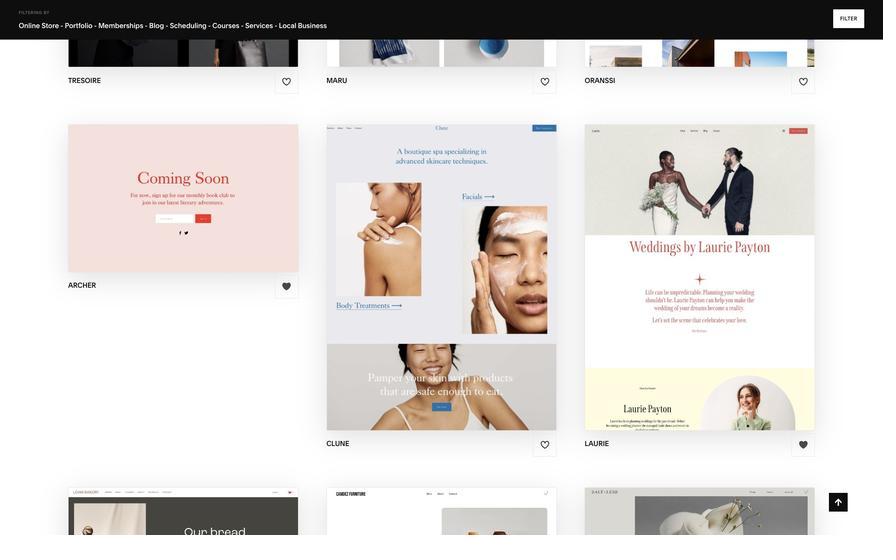 Task type: locate. For each thing, give the bounding box(es) containing it.
- right blog
[[166, 21, 168, 30]]

- left local
[[275, 21, 277, 30]]

start for preview laurie
[[655, 261, 680, 271]]

courses
[[212, 21, 239, 30]]

loam image
[[69, 488, 298, 535]]

store
[[42, 21, 59, 30]]

with up preview archer
[[164, 182, 185, 191]]

with
[[164, 182, 185, 191], [425, 261, 447, 271], [682, 261, 704, 271]]

filter button
[[833, 9, 864, 28]]

filtering
[[19, 10, 42, 15]]

2 horizontal spatial preview
[[665, 277, 702, 287]]

preview for preview clune
[[408, 277, 445, 287]]

start with archer button
[[136, 175, 231, 198]]

laurie image
[[585, 125, 815, 431]]

- right courses
[[241, 21, 244, 30]]

add maru to your favorites list image
[[540, 77, 550, 86]]

2 horizontal spatial with
[[682, 261, 704, 271]]

preview down start with clune
[[408, 277, 445, 287]]

preview down start with archer
[[146, 198, 184, 208]]

start
[[136, 182, 162, 191], [397, 261, 423, 271], [655, 261, 680, 271]]

1 horizontal spatial with
[[425, 261, 447, 271]]

2 horizontal spatial start
[[655, 261, 680, 271]]

2 - from the left
[[94, 21, 97, 30]]

start with laurie button
[[655, 254, 745, 278]]

preview
[[146, 198, 184, 208], [408, 277, 445, 287], [665, 277, 702, 287]]

-
[[61, 21, 63, 30], [94, 21, 97, 30], [145, 21, 148, 30], [166, 21, 168, 30], [208, 21, 211, 30], [241, 21, 244, 30], [275, 21, 277, 30]]

0 vertical spatial laurie
[[706, 261, 736, 271]]

- right portfolio
[[94, 21, 97, 30]]

clune
[[449, 261, 477, 271], [447, 277, 475, 287], [326, 439, 349, 448]]

0 vertical spatial clune
[[449, 261, 477, 271]]

laurie
[[706, 261, 736, 271], [705, 277, 735, 287], [585, 439, 609, 448]]

local
[[279, 21, 296, 30]]

laurie inside start with laurie button
[[706, 261, 736, 271]]

preview for preview archer
[[146, 198, 184, 208]]

services
[[245, 21, 273, 30]]

with up preview clune
[[425, 261, 447, 271]]

1 vertical spatial archer
[[186, 198, 220, 208]]

with up preview laurie in the right bottom of the page
[[682, 261, 704, 271]]

1 vertical spatial laurie
[[705, 277, 735, 287]]

add tresoire to your favorites list image
[[282, 77, 291, 86]]

preview down start with laurie
[[665, 277, 702, 287]]

maru
[[326, 76, 347, 85]]

filtering by
[[19, 10, 50, 15]]

0 vertical spatial archer
[[187, 182, 222, 191]]

1 vertical spatial clune
[[447, 277, 475, 287]]

preview clune link
[[408, 271, 475, 294]]

start up preview archer
[[136, 182, 162, 191]]

1 horizontal spatial preview
[[408, 277, 445, 287]]

camdez image
[[327, 488, 556, 535]]

- left courses
[[208, 21, 211, 30]]

0 horizontal spatial preview
[[146, 198, 184, 208]]

start with archer
[[136, 182, 222, 191]]

start up preview laurie in the right bottom of the page
[[655, 261, 680, 271]]

start up preview clune
[[397, 261, 423, 271]]

- left blog
[[145, 21, 148, 30]]

1 horizontal spatial start
[[397, 261, 423, 271]]

business
[[298, 21, 327, 30]]

tresoire image
[[69, 0, 298, 67]]

with inside "button"
[[164, 182, 185, 191]]

filter
[[840, 15, 858, 22]]

with for archer
[[164, 182, 185, 191]]

- right 'store' at the top
[[61, 21, 63, 30]]

add oranssi to your favorites list image
[[799, 77, 808, 86]]

add clune to your favorites list image
[[540, 441, 550, 450]]

preview inside 'link'
[[146, 198, 184, 208]]

archer
[[187, 182, 222, 191], [186, 198, 220, 208], [68, 281, 96, 290]]

clune inside button
[[449, 261, 477, 271]]

back to top image
[[834, 498, 843, 507]]

0 horizontal spatial start
[[136, 182, 162, 191]]

preview clune
[[408, 277, 475, 287]]

0 horizontal spatial with
[[164, 182, 185, 191]]

archer inside "button"
[[187, 182, 222, 191]]

online
[[19, 21, 40, 30]]

start inside "button"
[[136, 182, 162, 191]]



Task type: vqa. For each thing, say whether or not it's contained in the screenshot.
bottommost Clune
yes



Task type: describe. For each thing, give the bounding box(es) containing it.
6 - from the left
[[241, 21, 244, 30]]

archer inside 'link'
[[186, 198, 220, 208]]

portfolio
[[65, 21, 92, 30]]

3 - from the left
[[145, 21, 148, 30]]

blog
[[149, 21, 164, 30]]

preview archer link
[[146, 192, 220, 215]]

tresoire
[[68, 76, 101, 85]]

5 - from the left
[[208, 21, 211, 30]]

remove archer from your favorites list image
[[282, 282, 291, 291]]

2 vertical spatial clune
[[326, 439, 349, 448]]

preview archer
[[146, 198, 220, 208]]

archer image
[[69, 125, 298, 272]]

start with laurie
[[655, 261, 736, 271]]

with for laurie
[[682, 261, 704, 271]]

oranssi image
[[585, 0, 815, 67]]

preview laurie link
[[665, 271, 735, 294]]

scheduling
[[170, 21, 207, 30]]

start with clune
[[397, 261, 477, 271]]

preview laurie
[[665, 277, 735, 287]]

start for preview archer
[[136, 182, 162, 191]]

laurie inside preview laurie link
[[705, 277, 735, 287]]

4 - from the left
[[166, 21, 168, 30]]

2 vertical spatial laurie
[[585, 439, 609, 448]]

with for clune
[[425, 261, 447, 271]]

by
[[44, 10, 50, 15]]

start with clune button
[[397, 254, 486, 278]]

preview for preview laurie
[[665, 277, 702, 287]]

2 vertical spatial archer
[[68, 281, 96, 290]]

7 - from the left
[[275, 21, 277, 30]]

start for preview clune
[[397, 261, 423, 271]]

maru image
[[327, 0, 556, 67]]

oranssi
[[585, 76, 615, 85]]

saltless image
[[585, 488, 815, 535]]

1 - from the left
[[61, 21, 63, 30]]

clune image
[[327, 125, 556, 431]]

remove laurie from your favorites list image
[[799, 441, 808, 450]]

online store - portfolio - memberships - blog - scheduling - courses - services - local business
[[19, 21, 327, 30]]

memberships
[[98, 21, 143, 30]]



